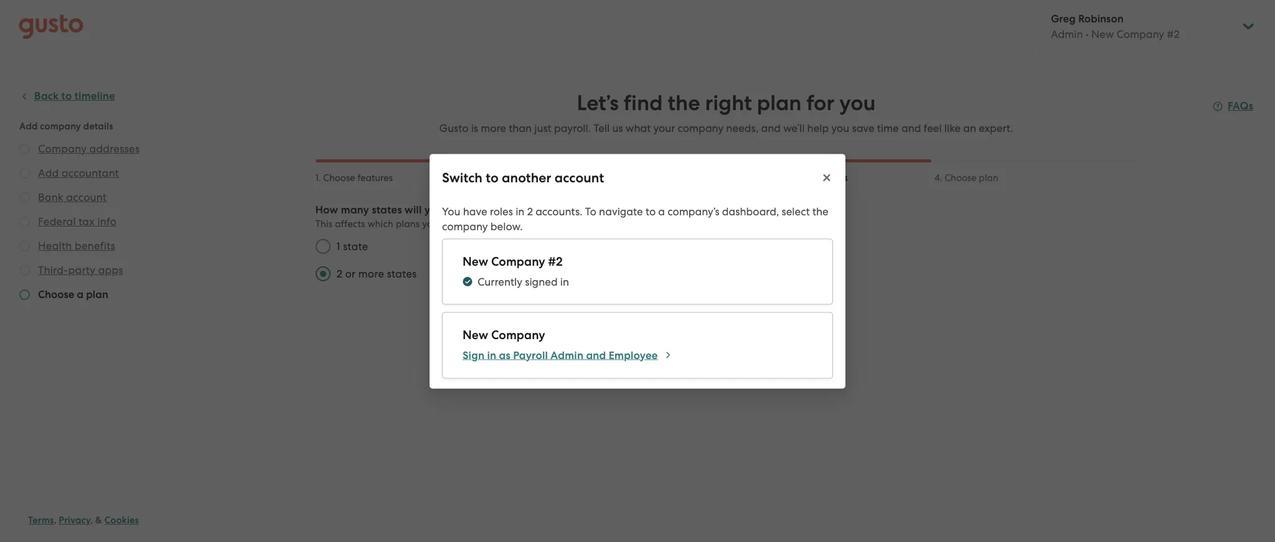 Task type: describe. For each thing, give the bounding box(es) containing it.
to
[[585, 205, 596, 217]]

signed
[[525, 275, 558, 288]]

this
[[315, 219, 333, 230]]

cookies button
[[104, 513, 139, 528]]

needs,
[[726, 122, 759, 134]]

new company #2
[[463, 254, 563, 268]]

you
[[442, 205, 460, 217]]

run
[[487, 204, 504, 217]]

&
[[95, 515, 102, 526]]

you up save
[[840, 90, 876, 116]]

home image
[[19, 14, 83, 39]]

a
[[658, 205, 665, 217]]

2 inside dialog main content element
[[527, 205, 533, 217]]

2 horizontal spatial and
[[902, 122, 921, 134]]

to inside how many states will you need to run payroll in? this affects which plans you can use.
[[474, 204, 484, 217]]

privacy
[[59, 515, 90, 526]]

choose features
[[323, 172, 393, 184]]

affects
[[335, 219, 365, 230]]

as
[[499, 349, 511, 362]]

choose for choose plan
[[945, 172, 977, 184]]

states for more
[[387, 268, 417, 280]]

like
[[945, 122, 961, 134]]

0 horizontal spatial more
[[358, 268, 384, 280]]

let's
[[577, 90, 619, 116]]

which
[[368, 219, 393, 230]]

in?
[[545, 204, 559, 217]]

let's find the right plan for you gusto is more than just payroll. tell us what your company needs, and we'll help you save time and feel like an expert.
[[439, 90, 1013, 134]]

1
[[337, 240, 340, 253]]

save
[[852, 122, 875, 134]]

dialog main content element
[[430, 196, 846, 389]]

select
[[782, 205, 810, 217]]

we'll
[[783, 122, 805, 134]]

switch
[[442, 169, 483, 186]]

states inside how many states will you need to run payroll in? this affects which plans you can use.
[[372, 204, 402, 217]]

state
[[343, 240, 368, 253]]

customer
[[567, 172, 606, 184]]

choose for choose customer support
[[533, 172, 565, 184]]

have
[[463, 205, 487, 217]]

just
[[534, 122, 552, 134]]

is
[[471, 122, 478, 134]]

1 horizontal spatial to
[[486, 169, 499, 186]]

2 vertical spatial in
[[487, 349, 496, 362]]

an
[[963, 122, 976, 134]]

support
[[609, 172, 642, 184]]

1 horizontal spatial and
[[761, 122, 781, 134]]

gusto
[[439, 122, 469, 134]]

currently
[[478, 275, 522, 288]]

choose plan
[[945, 172, 999, 184]]

faqs button
[[1213, 99, 1254, 114]]

or
[[345, 268, 356, 280]]

to inside dialog main content element
[[646, 205, 656, 217]]

cookies
[[104, 515, 139, 526]]

choose for choose features
[[323, 172, 355, 184]]

company inside ", select the company below."
[[442, 220, 488, 232]]

roles
[[490, 205, 513, 217]]

help
[[807, 122, 829, 134]]

how
[[315, 204, 338, 217]]

dashboard
[[722, 205, 776, 217]]

, select the company below.
[[442, 205, 829, 232]]

how many states will you need to run payroll in? this affects which plans you can use.
[[315, 204, 559, 230]]

company inside let's find the right plan for you gusto is more than just payroll. tell us what your company needs, and we'll help you save time and feel like an expert.
[[678, 122, 724, 134]]

of
[[811, 172, 820, 184]]

and inside dialog main content element
[[586, 349, 606, 362]]

privacy link
[[59, 515, 90, 526]]

feel
[[924, 122, 942, 134]]

new for new company #2
[[463, 254, 488, 268]]

new for new company
[[463, 328, 488, 342]]



Task type: vqa. For each thing, say whether or not it's contained in the screenshot.
Greg Robinson Admin • New Company
no



Task type: locate. For each thing, give the bounding box(es) containing it.
2 choose from the left
[[533, 172, 565, 184]]

2 horizontal spatial in
[[560, 275, 569, 288]]

0 vertical spatial in
[[516, 205, 525, 217]]

1 vertical spatial 2
[[337, 268, 342, 280]]

, left select
[[776, 205, 779, 217]]

what
[[626, 122, 651, 134]]

us
[[612, 122, 623, 134]]

0 horizontal spatial company
[[442, 220, 488, 232]]

1 horizontal spatial in
[[516, 205, 525, 217]]

and
[[761, 122, 781, 134], [902, 122, 921, 134], [586, 349, 606, 362]]

find
[[624, 90, 663, 116]]

you right the help
[[832, 122, 849, 134]]

in
[[516, 205, 525, 217], [560, 275, 569, 288], [487, 349, 496, 362]]

in left as
[[487, 349, 496, 362]]

employee
[[609, 349, 658, 362]]

1 vertical spatial states
[[372, 204, 402, 217]]

0 vertical spatial plan
[[757, 90, 802, 116]]

states down plans
[[387, 268, 417, 280]]

more
[[481, 122, 506, 134], [358, 268, 384, 280]]

1 vertical spatial new
[[463, 328, 488, 342]]

terms link
[[28, 515, 54, 526]]

the for select
[[813, 205, 829, 217]]

choose customer support
[[533, 172, 642, 184]]

terms
[[28, 515, 54, 526]]

1 horizontal spatial choose
[[533, 172, 565, 184]]

plans
[[396, 219, 420, 230]]

number
[[775, 172, 809, 184]]

states for of
[[822, 172, 848, 184]]

, left "privacy"
[[54, 515, 57, 526]]

for
[[807, 90, 835, 116]]

in down #2
[[560, 275, 569, 288]]

1 vertical spatial company
[[491, 328, 545, 342]]

can
[[441, 219, 457, 230]]

company up payroll
[[491, 328, 545, 342]]

0 vertical spatial company
[[491, 254, 545, 268]]

2 vertical spatial states
[[387, 268, 417, 280]]

you right will
[[425, 204, 443, 217]]

terms , privacy , & cookies
[[28, 515, 139, 526]]

2 company from the top
[[491, 328, 545, 342]]

your
[[653, 122, 675, 134]]

0 horizontal spatial and
[[586, 349, 606, 362]]

3 choose from the left
[[945, 172, 977, 184]]

1 state
[[337, 240, 368, 253]]

and right admin
[[586, 349, 606, 362]]

navigate
[[599, 205, 643, 217]]

0 horizontal spatial to
[[474, 204, 484, 217]]

you
[[840, 90, 876, 116], [832, 122, 849, 134], [425, 204, 443, 217], [422, 219, 438, 230]]

payroll
[[513, 349, 548, 362]]

0 horizontal spatial ,
[[54, 515, 57, 526]]

1 horizontal spatial 2
[[527, 205, 533, 217]]

the inside let's find the right plan for you gusto is more than just payroll. tell us what your company needs, and we'll help you save time and feel like an expert.
[[668, 90, 700, 116]]

1 horizontal spatial company
[[678, 122, 724, 134]]

1 vertical spatial in
[[560, 275, 569, 288]]

plan
[[757, 90, 802, 116], [979, 172, 999, 184]]

0 horizontal spatial the
[[668, 90, 700, 116]]

1 horizontal spatial more
[[481, 122, 506, 134]]

faqs
[[1228, 100, 1254, 113]]

currently signed in
[[478, 275, 569, 288]]

to
[[486, 169, 499, 186], [474, 204, 484, 217], [646, 205, 656, 217]]

1 horizontal spatial plan
[[979, 172, 999, 184]]

sign
[[463, 349, 485, 362]]

payroll.
[[554, 122, 591, 134]]

to left run
[[474, 204, 484, 217]]

2 or more states
[[337, 268, 417, 280]]

1 vertical spatial company
[[442, 220, 488, 232]]

company's
[[668, 205, 720, 217]]

and left feel
[[902, 122, 921, 134]]

company for new company
[[491, 328, 545, 342]]

will
[[405, 204, 422, 217]]

to left a
[[646, 205, 656, 217]]

you have roles in 2 accounts. to navigate to a company's dashboard
[[442, 205, 776, 217]]

expert.
[[979, 122, 1013, 134]]

1 vertical spatial the
[[813, 205, 829, 217]]

confirm number of states
[[739, 172, 848, 184]]

features
[[358, 172, 393, 184]]

, inside ", select the company below."
[[776, 205, 779, 217]]

you left the can
[[422, 219, 438, 230]]

company
[[678, 122, 724, 134], [442, 220, 488, 232]]

choose up in? at the left of the page
[[533, 172, 565, 184]]

payroll
[[506, 204, 542, 217]]

2
[[527, 205, 533, 217], [337, 268, 342, 280]]

2 or more states radio
[[309, 260, 337, 288]]

2 horizontal spatial ,
[[776, 205, 779, 217]]

0 horizontal spatial plan
[[757, 90, 802, 116]]

new up currently
[[463, 254, 488, 268]]

2 horizontal spatial to
[[646, 205, 656, 217]]

more right the or
[[358, 268, 384, 280]]

0 horizontal spatial choose
[[323, 172, 355, 184]]

plan down expert.
[[979, 172, 999, 184]]

1 vertical spatial plan
[[979, 172, 999, 184]]

right
[[705, 90, 752, 116]]

1 horizontal spatial ,
[[90, 515, 93, 526]]

1 new from the top
[[463, 254, 488, 268]]

1 company from the top
[[491, 254, 545, 268]]

choose
[[323, 172, 355, 184], [533, 172, 565, 184], [945, 172, 977, 184]]

company right 'your'
[[678, 122, 724, 134]]

company
[[491, 254, 545, 268], [491, 328, 545, 342]]

plan inside let's find the right plan for you gusto is more than just payroll. tell us what your company needs, and we'll help you save time and feel like an expert.
[[757, 90, 802, 116]]

states right of
[[822, 172, 848, 184]]

below.
[[491, 220, 523, 232]]

#2
[[548, 254, 563, 268]]

0 vertical spatial company
[[678, 122, 724, 134]]

sign in as payroll admin and employee
[[463, 349, 658, 362]]

2 left in? at the left of the page
[[527, 205, 533, 217]]

the inside ", select the company below."
[[813, 205, 829, 217]]

the for find
[[668, 90, 700, 116]]

choose down like
[[945, 172, 977, 184]]

plan up "we'll"
[[757, 90, 802, 116]]

switch to another account dialog
[[430, 154, 846, 389]]

tell
[[594, 122, 610, 134]]

1 horizontal spatial the
[[813, 205, 829, 217]]

account menu element
[[1035, 0, 1257, 53]]

to right switch
[[486, 169, 499, 186]]

the up 'your'
[[668, 90, 700, 116]]

more right is
[[481, 122, 506, 134]]

choose up how
[[323, 172, 355, 184]]

more inside let's find the right plan for you gusto is more than just payroll. tell us what your company needs, and we'll help you save time and feel like an expert.
[[481, 122, 506, 134]]

1 vertical spatial more
[[358, 268, 384, 280]]

new
[[463, 254, 488, 268], [463, 328, 488, 342]]

admin
[[551, 349, 584, 362]]

1 choose from the left
[[323, 172, 355, 184]]

company for new company #2
[[491, 254, 545, 268]]

new up sign
[[463, 328, 488, 342]]

1 state radio
[[309, 233, 337, 260]]

company down need
[[442, 220, 488, 232]]

0 vertical spatial the
[[668, 90, 700, 116]]

2 new from the top
[[463, 328, 488, 342]]

0 horizontal spatial 2
[[337, 268, 342, 280]]

need
[[446, 204, 471, 217]]

2 left the or
[[337, 268, 342, 280]]

accounts.
[[536, 205, 583, 217]]

0 vertical spatial states
[[822, 172, 848, 184]]

account
[[555, 169, 604, 186]]

use.
[[459, 219, 477, 230]]

confirm
[[739, 172, 773, 184]]

0 horizontal spatial in
[[487, 349, 496, 362]]

states
[[822, 172, 848, 184], [372, 204, 402, 217], [387, 268, 417, 280]]

new company
[[463, 328, 545, 342]]

company up currently signed in
[[491, 254, 545, 268]]

switch to another account
[[442, 169, 604, 186]]

and left "we'll"
[[761, 122, 781, 134]]

0 vertical spatial 2
[[527, 205, 533, 217]]

than
[[509, 122, 532, 134]]

another
[[502, 169, 551, 186]]

states up which
[[372, 204, 402, 217]]

,
[[776, 205, 779, 217], [54, 515, 57, 526], [90, 515, 93, 526]]

0 vertical spatial more
[[481, 122, 506, 134]]

many
[[341, 204, 369, 217]]

0 vertical spatial new
[[463, 254, 488, 268]]

the right select
[[813, 205, 829, 217]]

time
[[877, 122, 899, 134]]

the
[[668, 90, 700, 116], [813, 205, 829, 217]]

, left & at the bottom of the page
[[90, 515, 93, 526]]

in right roles
[[516, 205, 525, 217]]

2 horizontal spatial choose
[[945, 172, 977, 184]]



